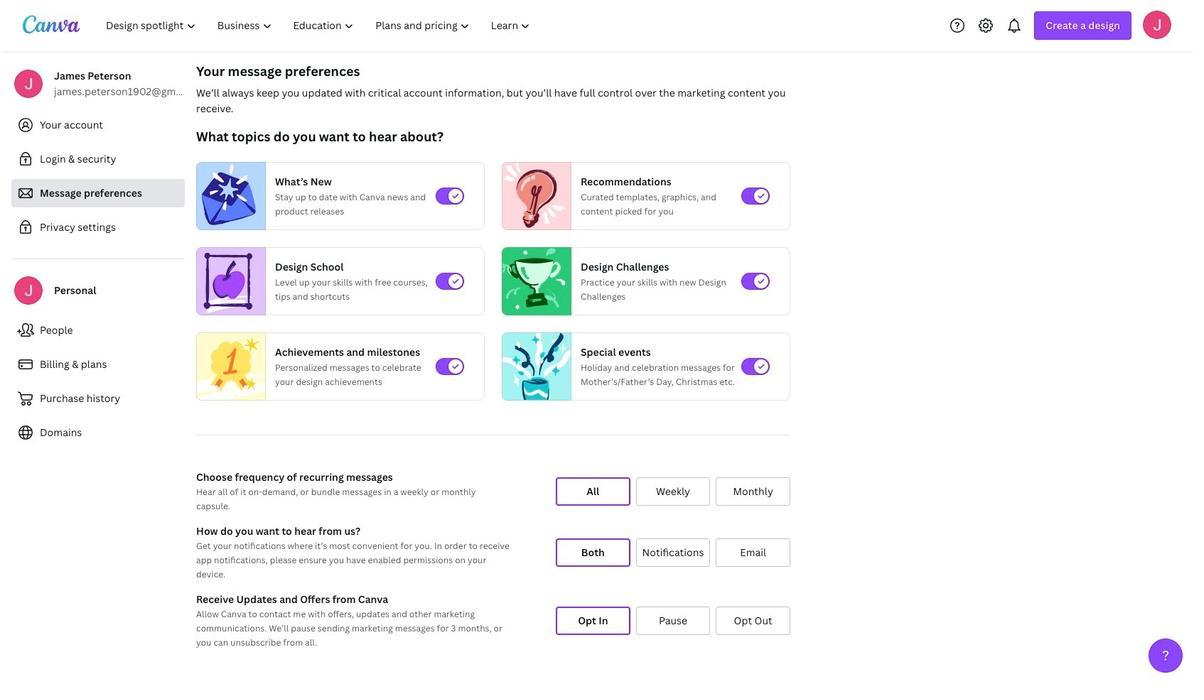 Task type: locate. For each thing, give the bounding box(es) containing it.
top level navigation element
[[97, 11, 543, 40]]

None button
[[556, 478, 631, 506], [636, 478, 711, 506], [716, 478, 791, 506], [556, 539, 631, 568], [636, 539, 711, 568], [716, 539, 791, 568], [556, 607, 631, 636], [636, 607, 711, 636], [716, 607, 791, 636], [556, 478, 631, 506], [636, 478, 711, 506], [716, 478, 791, 506], [556, 539, 631, 568], [636, 539, 711, 568], [716, 539, 791, 568], [556, 607, 631, 636], [636, 607, 711, 636], [716, 607, 791, 636]]

topic image
[[197, 162, 260, 230], [503, 162, 565, 230], [197, 248, 260, 316], [503, 248, 565, 316], [197, 330, 265, 404], [503, 330, 571, 404]]



Task type: describe. For each thing, give the bounding box(es) containing it.
james peterson image
[[1144, 10, 1172, 39]]



Task type: vqa. For each thing, say whether or not it's contained in the screenshot.
Button
yes



